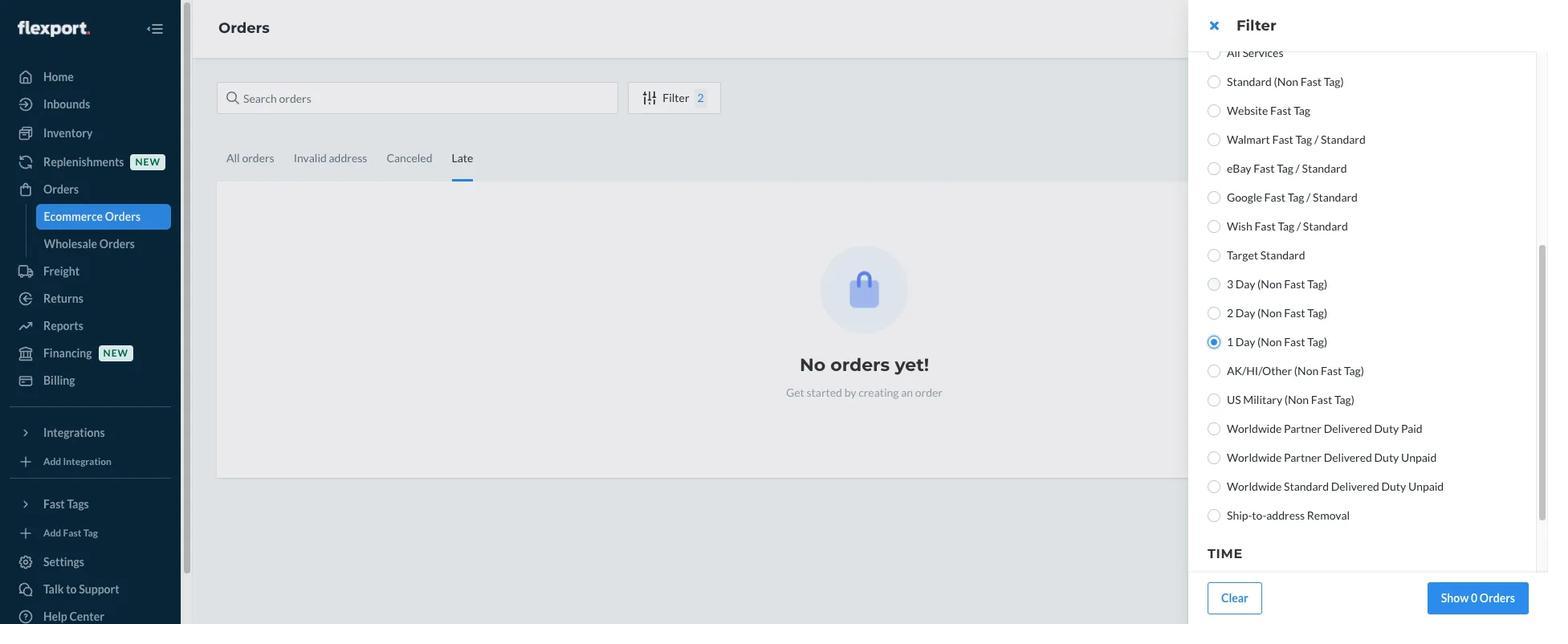 Task type: describe. For each thing, give the bounding box(es) containing it.
partner for worldwide partner delivered duty unpaid
[[1285, 451, 1322, 464]]

worldwide standard delivered duty unpaid
[[1228, 480, 1445, 493]]

/ for google
[[1307, 190, 1311, 204]]

2 day (non fast tag)
[[1228, 306, 1328, 320]]

target
[[1228, 248, 1259, 262]]

unpaid for worldwide standard delivered duty unpaid
[[1409, 480, 1445, 493]]

fast right ebay
[[1254, 161, 1275, 175]]

tag for website
[[1294, 104, 1311, 117]]

duty for worldwide partner delivered duty unpaid
[[1375, 451, 1400, 464]]

website fast tag
[[1228, 104, 1311, 117]]

ak/hi/other
[[1228, 364, 1293, 378]]

any
[[1228, 573, 1247, 586]]

delivered for worldwide partner delivered duty paid
[[1325, 422, 1373, 435]]

(non up website fast tag
[[1275, 75, 1299, 88]]

clear
[[1222, 591, 1249, 605]]

fast right google
[[1265, 190, 1286, 204]]

3
[[1228, 277, 1234, 291]]

3 day (non fast tag)
[[1228, 277, 1328, 291]]

us military (non fast tag)
[[1228, 393, 1355, 407]]

walmart
[[1228, 133, 1271, 146]]

address
[[1267, 509, 1306, 522]]

standard down walmart fast tag / standard
[[1303, 161, 1348, 175]]

day for 3
[[1236, 277, 1256, 291]]

tag) for us military (non fast tag)
[[1335, 393, 1355, 407]]

ship-
[[1228, 509, 1253, 522]]

delivered for worldwide partner delivered duty unpaid
[[1325, 451, 1373, 464]]

services
[[1243, 46, 1284, 59]]

standard up ebay fast tag / standard
[[1322, 133, 1366, 146]]

worldwide partner delivered duty paid
[[1228, 422, 1423, 435]]

filter
[[1237, 17, 1277, 35]]

(non for 2
[[1258, 306, 1283, 320]]

(non for 1
[[1258, 335, 1283, 349]]

tag) for 3 day (non fast tag)
[[1308, 277, 1328, 291]]

worldwide for worldwide standard delivered duty unpaid
[[1228, 480, 1283, 493]]

tag for google
[[1288, 190, 1305, 204]]

0
[[1472, 591, 1478, 605]]

fast up ebay fast tag / standard
[[1273, 133, 1294, 146]]

day for 1
[[1236, 335, 1256, 349]]

(non for 3
[[1258, 277, 1283, 291]]

google
[[1228, 190, 1263, 204]]

show 0 orders button
[[1428, 582, 1530, 615]]

standard (non fast tag)
[[1228, 75, 1345, 88]]

fast up "2 day (non fast tag)"
[[1285, 277, 1306, 291]]

fast up us military (non fast tag)
[[1322, 364, 1343, 378]]

website
[[1228, 104, 1269, 117]]

time
[[1208, 546, 1244, 562]]

google fast tag / standard
[[1228, 190, 1359, 204]]

delivered for worldwide standard delivered duty unpaid
[[1332, 480, 1380, 493]]

tag) for 1 day (non fast tag)
[[1308, 335, 1328, 349]]

fast up website fast tag
[[1301, 75, 1322, 88]]

clear button
[[1208, 582, 1263, 615]]

fast up '1 day (non fast tag)'
[[1285, 306, 1306, 320]]

orders
[[1480, 591, 1516, 605]]



Task type: vqa. For each thing, say whether or not it's contained in the screenshot.
the top Partner
yes



Task type: locate. For each thing, give the bounding box(es) containing it.
standard up 'wish fast tag / standard' at the right top of page
[[1314, 190, 1359, 204]]

delivered up worldwide standard delivered duty unpaid
[[1325, 451, 1373, 464]]

duty for worldwide partner delivered duty paid
[[1375, 422, 1400, 435]]

None radio
[[1208, 47, 1221, 59], [1208, 76, 1221, 88], [1208, 104, 1221, 117], [1208, 162, 1221, 175], [1208, 191, 1221, 204], [1208, 249, 1221, 262], [1208, 307, 1221, 320], [1208, 336, 1221, 349], [1208, 394, 1221, 407], [1208, 423, 1221, 435], [1208, 509, 1221, 522], [1208, 47, 1221, 59], [1208, 76, 1221, 88], [1208, 104, 1221, 117], [1208, 162, 1221, 175], [1208, 191, 1221, 204], [1208, 249, 1221, 262], [1208, 307, 1221, 320], [1208, 336, 1221, 349], [1208, 394, 1221, 407], [1208, 423, 1221, 435], [1208, 509, 1221, 522]]

2
[[1228, 306, 1234, 320]]

removal
[[1308, 509, 1351, 522]]

0 vertical spatial delivered
[[1325, 422, 1373, 435]]

military
[[1244, 393, 1283, 407]]

1 day from the top
[[1236, 277, 1256, 291]]

(non up us military (non fast tag)
[[1295, 364, 1319, 378]]

unpaid
[[1402, 451, 1437, 464], [1409, 480, 1445, 493]]

delivered up worldwide partner delivered duty unpaid
[[1325, 422, 1373, 435]]

/ up ebay fast tag / standard
[[1315, 133, 1319, 146]]

tag for ebay
[[1278, 161, 1294, 175]]

0 vertical spatial day
[[1236, 277, 1256, 291]]

fast
[[1301, 75, 1322, 88], [1271, 104, 1292, 117], [1273, 133, 1294, 146], [1254, 161, 1275, 175], [1265, 190, 1286, 204], [1255, 219, 1276, 233], [1285, 277, 1306, 291], [1285, 306, 1306, 320], [1285, 335, 1306, 349], [1322, 364, 1343, 378], [1312, 393, 1333, 407]]

2 day from the top
[[1236, 306, 1256, 320]]

3 day from the top
[[1236, 335, 1256, 349]]

day right '1'
[[1236, 335, 1256, 349]]

tag up google fast tag / standard
[[1278, 161, 1294, 175]]

fast down standard (non fast tag)
[[1271, 104, 1292, 117]]

day right 3
[[1236, 277, 1256, 291]]

any time
[[1228, 573, 1271, 586]]

close image
[[1210, 19, 1219, 32]]

unpaid for worldwide partner delivered duty unpaid
[[1402, 451, 1437, 464]]

1 vertical spatial partner
[[1285, 451, 1322, 464]]

duty
[[1375, 422, 1400, 435], [1375, 451, 1400, 464], [1382, 480, 1407, 493]]

1
[[1228, 335, 1234, 349]]

0 vertical spatial duty
[[1375, 422, 1400, 435]]

show
[[1442, 591, 1470, 605]]

partner down worldwide partner delivered duty paid at the bottom
[[1285, 451, 1322, 464]]

duty for worldwide standard delivered duty unpaid
[[1382, 480, 1407, 493]]

0 vertical spatial unpaid
[[1402, 451, 1437, 464]]

worldwide for worldwide partner delivered duty paid
[[1228, 422, 1283, 435]]

fast up worldwide partner delivered duty paid at the bottom
[[1312, 393, 1333, 407]]

paid
[[1402, 422, 1423, 435]]

3 worldwide from the top
[[1228, 480, 1283, 493]]

(non for us
[[1285, 393, 1310, 407]]

time
[[1249, 573, 1271, 586]]

1 vertical spatial delivered
[[1325, 451, 1373, 464]]

duty down paid
[[1382, 480, 1407, 493]]

(non down "2 day (non fast tag)"
[[1258, 335, 1283, 349]]

walmart fast tag / standard
[[1228, 133, 1366, 146]]

0 vertical spatial worldwide
[[1228, 422, 1283, 435]]

ebay fast tag / standard
[[1228, 161, 1348, 175]]

1 vertical spatial day
[[1236, 306, 1256, 320]]

/
[[1315, 133, 1319, 146], [1296, 161, 1301, 175], [1307, 190, 1311, 204], [1297, 219, 1302, 233]]

1 worldwide from the top
[[1228, 422, 1283, 435]]

partner
[[1285, 422, 1322, 435], [1285, 451, 1322, 464]]

duty up worldwide standard delivered duty unpaid
[[1375, 451, 1400, 464]]

fast right wish
[[1255, 219, 1276, 233]]

tag) for 2 day (non fast tag)
[[1308, 306, 1328, 320]]

(non down target standard
[[1258, 277, 1283, 291]]

tag
[[1294, 104, 1311, 117], [1296, 133, 1313, 146], [1278, 161, 1294, 175], [1288, 190, 1305, 204], [1279, 219, 1295, 233]]

partner down us military (non fast tag)
[[1285, 422, 1322, 435]]

worldwide for worldwide partner delivered duty unpaid
[[1228, 451, 1283, 464]]

delivered
[[1325, 422, 1373, 435], [1325, 451, 1373, 464], [1332, 480, 1380, 493]]

show 0 orders
[[1442, 591, 1516, 605]]

standard down 'wish fast tag / standard' at the right top of page
[[1261, 248, 1306, 262]]

/ for ebay
[[1296, 161, 1301, 175]]

to-
[[1253, 509, 1267, 522]]

0 vertical spatial partner
[[1285, 422, 1322, 435]]

tag up walmart fast tag / standard
[[1294, 104, 1311, 117]]

wish fast tag / standard
[[1228, 219, 1349, 233]]

2 vertical spatial day
[[1236, 335, 1256, 349]]

standard down google fast tag / standard
[[1304, 219, 1349, 233]]

all
[[1228, 46, 1241, 59]]

None radio
[[1208, 133, 1221, 146], [1208, 220, 1221, 233], [1208, 278, 1221, 291], [1208, 365, 1221, 378], [1208, 452, 1221, 464], [1208, 480, 1221, 493], [1208, 133, 1221, 146], [1208, 220, 1221, 233], [1208, 278, 1221, 291], [1208, 365, 1221, 378], [1208, 452, 1221, 464], [1208, 480, 1221, 493]]

/ up 'wish fast tag / standard' at the right top of page
[[1307, 190, 1311, 204]]

tag)
[[1325, 75, 1345, 88], [1308, 277, 1328, 291], [1308, 306, 1328, 320], [1308, 335, 1328, 349], [1345, 364, 1365, 378], [1335, 393, 1355, 407]]

standard
[[1228, 75, 1273, 88], [1322, 133, 1366, 146], [1303, 161, 1348, 175], [1314, 190, 1359, 204], [1304, 219, 1349, 233], [1261, 248, 1306, 262], [1285, 480, 1330, 493]]

/ for walmart
[[1315, 133, 1319, 146]]

tag for wish
[[1279, 219, 1295, 233]]

ak/hi/other (non fast tag)
[[1228, 364, 1365, 378]]

day for 2
[[1236, 306, 1256, 320]]

day
[[1236, 277, 1256, 291], [1236, 306, 1256, 320], [1236, 335, 1256, 349]]

worldwide
[[1228, 422, 1283, 435], [1228, 451, 1283, 464], [1228, 480, 1283, 493]]

ebay
[[1228, 161, 1252, 175]]

/ for wish
[[1297, 219, 1302, 233]]

delivered down worldwide partner delivered duty unpaid
[[1332, 480, 1380, 493]]

standard up ship-to-address removal
[[1285, 480, 1330, 493]]

1 vertical spatial worldwide
[[1228, 451, 1283, 464]]

ship-to-address removal
[[1228, 509, 1351, 522]]

target standard
[[1228, 248, 1306, 262]]

(non down 3 day (non fast tag)
[[1258, 306, 1283, 320]]

tag down google fast tag / standard
[[1279, 219, 1295, 233]]

(non
[[1275, 75, 1299, 88], [1258, 277, 1283, 291], [1258, 306, 1283, 320], [1258, 335, 1283, 349], [1295, 364, 1319, 378], [1285, 393, 1310, 407]]

tag for walmart
[[1296, 133, 1313, 146]]

us
[[1228, 393, 1242, 407]]

tag up ebay fast tag / standard
[[1296, 133, 1313, 146]]

wish
[[1228, 219, 1253, 233]]

1 partner from the top
[[1285, 422, 1322, 435]]

standard up website
[[1228, 75, 1273, 88]]

2 partner from the top
[[1285, 451, 1322, 464]]

2 vertical spatial duty
[[1382, 480, 1407, 493]]

1 vertical spatial duty
[[1375, 451, 1400, 464]]

(non down the ak/hi/other (non fast tag)
[[1285, 393, 1310, 407]]

/ down walmart fast tag / standard
[[1296, 161, 1301, 175]]

2 vertical spatial delivered
[[1332, 480, 1380, 493]]

1 day (non fast tag)
[[1228, 335, 1328, 349]]

2 worldwide from the top
[[1228, 451, 1283, 464]]

fast up the ak/hi/other (non fast tag)
[[1285, 335, 1306, 349]]

partner for worldwide partner delivered duty paid
[[1285, 422, 1322, 435]]

1 vertical spatial unpaid
[[1409, 480, 1445, 493]]

duty left paid
[[1375, 422, 1400, 435]]

tag up 'wish fast tag / standard' at the right top of page
[[1288, 190, 1305, 204]]

day right the 2
[[1236, 306, 1256, 320]]

2 vertical spatial worldwide
[[1228, 480, 1283, 493]]

/ down google fast tag / standard
[[1297, 219, 1302, 233]]

worldwide partner delivered duty unpaid
[[1228, 451, 1437, 464]]

all services
[[1228, 46, 1284, 59]]



